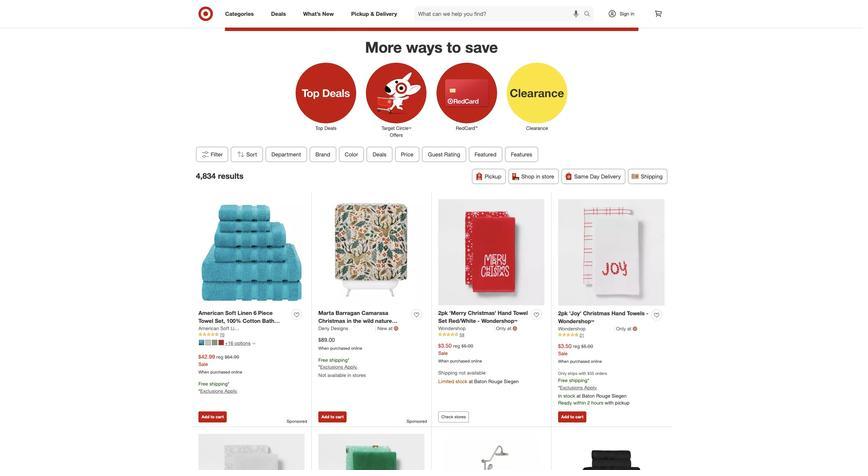 Task type: vqa. For each thing, say whether or not it's contained in the screenshot.
the leftmost Fleece
no



Task type: locate. For each thing, give the bounding box(es) containing it.
in right not
[[348, 373, 352, 378]]

1 vertical spatial rouge
[[597, 393, 611, 399]]

4,834
[[196, 171, 216, 181]]

at right limited
[[469, 378, 473, 384]]

1 horizontal spatial wondershop™
[[559, 318, 595, 325]]

$5.00
[[462, 343, 474, 349], [582, 343, 594, 349]]

wondershop™ down 'joy'
[[559, 318, 595, 325]]

exclusions
[[438, 14, 460, 20]]

free inside the free shipping * * exclusions apply.
[[199, 381, 208, 387]]

deals left the what's
[[271, 10, 286, 17]]

1 horizontal spatial new
[[378, 325, 387, 331]]

new right the what's
[[323, 10, 334, 17]]

purchased down $89.00
[[331, 346, 350, 351]]

shipping
[[330, 357, 348, 363], [570, 378, 588, 383], [210, 381, 228, 387]]

only at ¬
[[496, 325, 518, 332], [617, 325, 638, 332]]

0 horizontal spatial deals
[[271, 10, 286, 17]]

deals
[[271, 10, 286, 17], [325, 125, 337, 131], [373, 151, 387, 158]]

$3.50 for red/white
[[439, 342, 452, 349]]

1 horizontal spatial sale
[[439, 350, 448, 356]]

reg down 59
[[453, 343, 460, 349]]

exclusions apply. link down $42.99 reg $64.99 sale when purchased online
[[200, 388, 238, 394]]

shipping
[[641, 173, 663, 180], [439, 370, 458, 376]]

2 vertical spatial -
[[361, 325, 363, 332]]

at for 2pk 'merry christmas' hand towel set red/white - wondershop™
[[508, 325, 512, 331]]

-
[[647, 310, 649, 317], [478, 318, 480, 325], [361, 325, 363, 332]]

1 horizontal spatial with
[[605, 400, 614, 406]]

online for 2pk 'merry christmas' hand towel set red/white - wondershop™
[[471, 359, 482, 364]]

0 horizontal spatial apply.
[[225, 388, 238, 394]]

not
[[459, 370, 466, 376]]

free up not
[[319, 357, 328, 363]]

0 horizontal spatial available
[[328, 373, 346, 378]]

2pk
[[439, 310, 448, 317], [559, 310, 568, 317]]

1 vertical spatial pickup
[[485, 173, 502, 180]]

0 horizontal spatial cart
[[216, 415, 224, 420]]

guest rating
[[428, 151, 460, 158]]

$3.50 up ships on the bottom right
[[559, 343, 572, 350]]

linen left 6
[[238, 310, 252, 317]]

0 vertical spatial pickup
[[351, 10, 369, 17]]

save
[[466, 38, 498, 56]]

apply. for curtain
[[345, 364, 358, 370]]

deny designs link
[[319, 325, 376, 332]]

designs inside "marta barragan camarasa christmas in the wild nature shower curtain - deny designs"
[[380, 325, 401, 332]]

exclusions inside free shipping * * exclusions apply. not available in stores
[[320, 364, 343, 370]]

0 horizontal spatial hand
[[498, 310, 512, 317]]

0 vertical spatial soft
[[225, 310, 236, 317]]

hand for towel
[[498, 310, 512, 317]]

2pk up set
[[439, 310, 448, 317]]

ready
[[559, 400, 572, 406]]

1 horizontal spatial wondershop
[[559, 326, 586, 332]]

sort
[[246, 151, 257, 158]]

¬
[[394, 325, 399, 332], [513, 325, 518, 332], [633, 325, 638, 332]]

stock inside shipping not available limited stock at  baton rouge siegen
[[456, 378, 468, 384]]

wondershop link up "21"
[[559, 325, 615, 332]]

target holiday price match guarantee image
[[225, 0, 639, 31]]

0 horizontal spatial towels
[[199, 325, 216, 332]]

only left ships on the bottom right
[[559, 371, 567, 376]]

0 horizontal spatial 2pk
[[439, 310, 448, 317]]

within
[[574, 400, 586, 406]]

wondershop link for red/white
[[439, 325, 495, 332]]

*
[[348, 357, 350, 363], [319, 364, 320, 370], [588, 378, 590, 383], [228, 381, 230, 387], [559, 385, 560, 391], [199, 388, 200, 394]]

2 horizontal spatial exclusions
[[560, 385, 583, 391]]

deny designs
[[319, 325, 349, 331]]

0 horizontal spatial wondershop link
[[439, 325, 495, 332]]

apply. down $42.99 reg $64.99 sale when purchased online
[[225, 388, 238, 394]]

online inside $42.99 reg $64.99 sale when purchased online
[[231, 370, 242, 375]]

1 vertical spatial shipping
[[439, 370, 458, 376]]

baton inside "only ships with $35 orders free shipping * * exclusions apply. in stock at  baton rouge siegen ready within 2 hours with pickup"
[[583, 393, 595, 399]]

stock inside "only ships with $35 orders free shipping * * exclusions apply. in stock at  baton rouge siegen ready within 2 hours with pickup"
[[564, 393, 576, 399]]

stock
[[456, 378, 468, 384], [564, 393, 576, 399]]

2 add from the left
[[322, 415, 330, 420]]

wondershop link
[[439, 325, 495, 332], [559, 325, 615, 332]]

towels up silver grey image
[[199, 325, 216, 332]]

1 horizontal spatial designs
[[380, 325, 401, 332]]

1 horizontal spatial add to cart
[[322, 415, 344, 420]]

in up deny designs link
[[347, 318, 352, 325]]

wondershop for red/white
[[439, 325, 466, 331]]

siegen
[[504, 378, 519, 384], [612, 393, 627, 399]]

1 add to cart button from the left
[[199, 412, 227, 423]]

2 horizontal spatial -
[[647, 310, 649, 317]]

1 horizontal spatial exclusions
[[320, 364, 343, 370]]

marta barragan camarasa christmas in the wild nature shower curtain - deny designs link
[[319, 309, 409, 332]]

delivery inside button
[[602, 173, 621, 180]]

1 vertical spatial towels
[[199, 325, 216, 332]]

only at ¬ down "2pk 'joy' christmas hand towels - wondershop™"
[[617, 325, 638, 332]]

with right hours
[[605, 400, 614, 406]]

exclusions down $42.99 reg $64.99 sale when purchased online
[[200, 388, 223, 394]]

soft up "70"
[[221, 325, 230, 331]]

1 vertical spatial american
[[199, 325, 219, 331]]

purchased for 2pk 'merry christmas' hand towel set red/white - wondershop™
[[451, 359, 470, 364]]

0 horizontal spatial $3.50 reg $5.00 sale when purchased online
[[439, 342, 482, 364]]

in
[[631, 11, 635, 17], [536, 173, 541, 180], [347, 318, 352, 325], [348, 373, 352, 378]]

shipping down ships on the bottom right
[[570, 378, 588, 383]]

with
[[579, 371, 587, 376], [605, 400, 614, 406]]

nature
[[375, 318, 392, 325]]

free inside free shipping * * exclusions apply. not available in stores
[[319, 357, 328, 363]]

0 horizontal spatial add
[[202, 415, 210, 420]]

What can we help you find? suggestions appear below search field
[[414, 6, 586, 21]]

available inside shipping not available limited stock at  baton rouge siegen
[[467, 370, 486, 376]]

0 horizontal spatial ¬
[[394, 325, 399, 332]]

more ways to save
[[365, 38, 498, 56]]

purchased up not
[[451, 359, 470, 364]]

0 horizontal spatial christmas
[[319, 318, 346, 325]]

sponsored
[[287, 419, 307, 424], [407, 419, 427, 424]]

1 horizontal spatial pickup
[[485, 173, 502, 180]]

pulse showerspas kauai iii shower system with rainfall head and handheld shower image
[[439, 434, 545, 470], [439, 434, 545, 470]]

sale
[[439, 350, 448, 356], [559, 351, 568, 357], [199, 361, 208, 367]]

delivery right &
[[376, 10, 397, 17]]

towel inside '2pk 'merry christmas' hand towel set red/white - wondershop™'
[[514, 310, 528, 317]]

3 add to cart button from the left
[[559, 412, 587, 423]]

deals left price
[[373, 151, 387, 158]]

$3.50 reg $5.00 sale when purchased online for red/white
[[439, 342, 482, 364]]

siegen inside shipping not available limited stock at  baton rouge siegen
[[504, 378, 519, 384]]

rouge
[[489, 378, 503, 384], [597, 393, 611, 399]]

0 horizontal spatial rouge
[[489, 378, 503, 384]]

sage green image
[[212, 340, 218, 345]]

2pk 'merry christmas' hand towel set red/white - wondershop™ image
[[439, 199, 545, 305], [439, 199, 545, 305]]

shipping inside button
[[641, 173, 663, 180]]

$5.00 down "21"
[[582, 343, 594, 349]]

1 horizontal spatial 2pk
[[559, 310, 568, 317]]

delivery
[[376, 10, 397, 17], [602, 173, 621, 180]]

american down set,
[[199, 325, 219, 331]]

american
[[199, 310, 224, 317], [199, 325, 219, 331]]

0 horizontal spatial add to cart button
[[199, 412, 227, 423]]

purchased
[[331, 346, 350, 351], [451, 359, 470, 364], [571, 359, 590, 364], [211, 370, 230, 375]]

2 horizontal spatial add to cart button
[[559, 412, 587, 423]]

2 vertical spatial deals
[[373, 151, 387, 158]]

wondershop
[[439, 325, 466, 331], [559, 326, 586, 332]]

0 horizontal spatial siegen
[[504, 378, 519, 384]]

purchased for 2pk 'joy' christmas hand towels - wondershop™
[[571, 359, 590, 364]]

exclusions for american soft linen 6 piece towel set, 100% cotton bath towels for bathroom
[[200, 388, 223, 394]]

deny down wild at the bottom left of page
[[365, 325, 378, 332]]

features
[[511, 151, 533, 158]]

0 vertical spatial christmas
[[584, 310, 611, 317]]

online up shipping not available limited stock at  baton rouge siegen
[[471, 359, 482, 364]]

0 vertical spatial new
[[323, 10, 334, 17]]

2
[[588, 400, 590, 406]]

pickup
[[351, 10, 369, 17], [485, 173, 502, 180]]

in left store
[[536, 173, 541, 180]]

1 horizontal spatial shipping
[[330, 357, 348, 363]]

to for american soft linen 6 piece towel set, 100% cotton bath towels for bathroom
[[211, 415, 215, 420]]

pickup inside "button"
[[485, 173, 502, 180]]

shipping inside "only ships with $35 orders free shipping * * exclusions apply. in stock at  baton rouge siegen ready within 2 hours with pickup"
[[570, 378, 588, 383]]

christmas right 'joy'
[[584, 310, 611, 317]]

online down the $64.99
[[231, 370, 242, 375]]

$42.99
[[199, 353, 215, 360]]

exclusions apply. link up within
[[560, 385, 598, 391]]

cart
[[216, 415, 224, 420], [336, 415, 344, 420], [576, 415, 584, 420]]

70
[[220, 332, 225, 338]]

add
[[202, 415, 210, 420], [322, 415, 330, 420], [562, 415, 570, 420]]

1 vertical spatial towel
[[199, 318, 213, 325]]

designs down nature
[[380, 325, 401, 332]]

check stores
[[442, 415, 466, 420]]

at for marta barragan camarasa christmas in the wild nature shower curtain - deny designs
[[389, 325, 393, 331]]

shop in store
[[522, 173, 555, 180]]

1 horizontal spatial baton
[[583, 393, 595, 399]]

apply. down $89.00 when purchased online
[[345, 364, 358, 370]]

deals right top
[[325, 125, 337, 131]]

only at ¬ for towels
[[617, 325, 638, 332]]

pickup for pickup
[[485, 173, 502, 180]]

designs up $89.00 when purchased online
[[331, 325, 349, 331]]

0 horizontal spatial -
[[361, 325, 363, 332]]

2 horizontal spatial shipping
[[570, 378, 588, 383]]

add for -
[[322, 415, 330, 420]]

baton right limited
[[475, 378, 487, 384]]

american up set,
[[199, 310, 224, 317]]

0 vertical spatial -
[[647, 310, 649, 317]]

1 horizontal spatial only
[[559, 371, 567, 376]]

baton up 2 at the bottom of the page
[[583, 393, 595, 399]]

purchased inside $42.99 reg $64.99 sale when purchased online
[[211, 370, 230, 375]]

only ships with $35 orders free shipping * * exclusions apply. in stock at  baton rouge siegen ready within 2 hours with pickup
[[559, 371, 630, 406]]

2pk holiday dog christmas hand towel set green - wondershop™ image
[[319, 434, 425, 470], [319, 434, 425, 470]]

0 horizontal spatial stock
[[456, 378, 468, 384]]

0 vertical spatial stock
[[456, 378, 468, 384]]

categories
[[225, 10, 254, 17]]

0 horizontal spatial shipping
[[439, 370, 458, 376]]

0 horizontal spatial sponsored
[[287, 419, 307, 424]]

1 horizontal spatial only at ¬
[[617, 325, 638, 332]]

0 horizontal spatial pickup
[[351, 10, 369, 17]]

available
[[467, 370, 486, 376], [328, 373, 346, 378]]

¬ for marta barragan camarasa christmas in the wild nature shower curtain - deny designs
[[394, 325, 399, 332]]

1 horizontal spatial towels
[[627, 310, 645, 317]]

at down nature
[[389, 325, 393, 331]]

linen for american soft linen
[[231, 325, 243, 331]]

sale inside $42.99 reg $64.99 sale when purchased online
[[199, 361, 208, 367]]

0 horizontal spatial designs
[[331, 325, 349, 331]]

free up 'in'
[[559, 378, 568, 383]]

free inside "only ships with $35 orders free shipping * * exclusions apply. in stock at  baton rouge siegen ready within 2 hours with pickup"
[[559, 378, 568, 383]]

1 horizontal spatial exclusions apply. link
[[320, 364, 358, 370]]

reg inside $42.99 reg $64.99 sale when purchased online
[[217, 354, 224, 360]]

online for american soft linen 6 piece towel set, 100% cotton bath towels for bathroom
[[231, 370, 242, 375]]

soft inside american soft linen 6 piece towel set, 100% cotton bath towels for bathroom
[[225, 310, 236, 317]]

online down curtain
[[351, 346, 362, 351]]

0 horizontal spatial wondershop
[[439, 325, 466, 331]]

wondershop link up 59
[[439, 325, 495, 332]]

wondershop™ inside '2pk 'merry christmas' hand towel set red/white - wondershop™'
[[482, 318, 518, 325]]

shipping inside the free shipping * * exclusions apply.
[[210, 381, 228, 387]]

2pk 'joy' christmas hand towels - wondershop™ image
[[559, 199, 665, 306], [559, 199, 665, 306]]

2 horizontal spatial ¬
[[633, 325, 638, 332]]

purchased up the free shipping * * exclusions apply.
[[211, 370, 230, 375]]

only up 21 link
[[617, 326, 627, 332]]

0 horizontal spatial add to cart
[[202, 415, 224, 420]]

when down $89.00
[[319, 346, 329, 351]]

0 horizontal spatial wondershop™
[[482, 318, 518, 325]]

1 horizontal spatial stores
[[455, 415, 466, 420]]

hand for towels
[[612, 310, 626, 317]]

at up within
[[577, 393, 581, 399]]

1 horizontal spatial wondershop link
[[559, 325, 615, 332]]

- inside '2pk 'merry christmas' hand towel set red/white - wondershop™'
[[478, 318, 480, 325]]

exclusions apply. link for marta barragan camarasa christmas in the wild nature shower curtain - deny designs
[[320, 364, 358, 370]]

purchased up ships on the bottom right
[[571, 359, 590, 364]]

soft up 100%
[[225, 310, 236, 317]]

american soft linen 6 piece towel set, 100% cotton bath towels for bathroom image
[[199, 199, 305, 305], [199, 199, 305, 305]]

1 vertical spatial -
[[478, 318, 480, 325]]

1 horizontal spatial apply.
[[345, 364, 358, 370]]

1 add from the left
[[202, 415, 210, 420]]

$3.50 down set
[[439, 342, 452, 349]]

christmas up deny designs at the bottom of the page
[[319, 318, 346, 325]]

hours
[[592, 400, 604, 406]]

shipping down $89.00 when purchased online
[[330, 357, 348, 363]]

exclusions inside the free shipping * * exclusions apply.
[[200, 388, 223, 394]]

deals for the deals "button"
[[373, 151, 387, 158]]

christmas inside "2pk 'joy' christmas hand towels - wondershop™"
[[584, 310, 611, 317]]

0 horizontal spatial only at ¬
[[496, 325, 518, 332]]

free down $42.99 reg $64.99 sale when purchased online
[[199, 381, 208, 387]]

2pk for 2pk 'merry christmas' hand towel set red/white - wondershop™
[[439, 310, 448, 317]]

shower
[[319, 325, 338, 332]]

apply.
[[462, 14, 474, 20]]

1 cart from the left
[[216, 415, 224, 420]]

0 horizontal spatial delivery
[[376, 10, 397, 17]]

add to cart
[[202, 415, 224, 420], [322, 415, 344, 420], [562, 415, 584, 420]]

deny inside "marta barragan camarasa christmas in the wild nature shower curtain - deny designs"
[[365, 325, 378, 332]]

1 vertical spatial deals
[[325, 125, 337, 131]]

$3.50 reg $5.00 sale when purchased online down 59
[[439, 342, 482, 364]]

towels
[[627, 310, 645, 317], [199, 325, 216, 332]]

when
[[319, 346, 329, 351], [439, 359, 449, 364], [559, 359, 569, 364], [199, 370, 209, 375]]

0 horizontal spatial free
[[199, 381, 208, 387]]

2 cart from the left
[[336, 415, 344, 420]]

apply. inside the free shipping * * exclusions apply.
[[225, 388, 238, 394]]

rating
[[444, 151, 460, 158]]

christmas
[[584, 310, 611, 317], [319, 318, 346, 325]]

2 horizontal spatial sale
[[559, 351, 568, 357]]

1 add to cart from the left
[[202, 415, 224, 420]]

american inside american soft linen 6 piece towel set, 100% cotton bath towels for bathroom
[[199, 310, 224, 317]]

marta barragan camarasa christmas in the wild nature shower curtain - deny designs image
[[319, 199, 425, 305], [319, 199, 425, 305]]

0 vertical spatial linen
[[238, 310, 252, 317]]

hand up 21 link
[[612, 310, 626, 317]]

2 american from the top
[[199, 325, 219, 331]]

0 horizontal spatial reg
[[217, 354, 224, 360]]

linen down 100%
[[231, 325, 243, 331]]

clearance
[[527, 125, 549, 131]]

reg down "21"
[[573, 343, 581, 349]]

$89.00 when purchased online
[[319, 337, 362, 351]]

2 deny from the left
[[365, 325, 378, 332]]

target circle™ offers
[[382, 125, 411, 138]]

0 horizontal spatial $3.50
[[439, 342, 452, 349]]

1 vertical spatial stores
[[455, 415, 466, 420]]

0 horizontal spatial deny
[[319, 325, 330, 331]]

shipping for american soft linen 6 piece towel set, 100% cotton bath towels for bathroom
[[210, 381, 228, 387]]

exclusions apply. link up not
[[320, 364, 358, 370]]

1 horizontal spatial stock
[[564, 393, 576, 399]]

1 horizontal spatial $5.00
[[582, 343, 594, 349]]

shipping down $42.99 reg $64.99 sale when purchased online
[[210, 381, 228, 387]]

shipping inside free shipping * * exclusions apply. not available in stores
[[330, 357, 348, 363]]

when up ships on the bottom right
[[559, 359, 569, 364]]

1 vertical spatial stock
[[564, 393, 576, 399]]

1 horizontal spatial rouge
[[597, 393, 611, 399]]

at
[[389, 325, 393, 331], [508, 325, 512, 331], [628, 326, 632, 332], [469, 378, 473, 384], [577, 393, 581, 399]]

stock up ready
[[564, 393, 576, 399]]

hand right christmas'
[[498, 310, 512, 317]]

sale for 2pk 'merry christmas' hand towel set red/white - wondershop™
[[439, 350, 448, 356]]

exclusions for marta barragan camarasa christmas in the wild nature shower curtain - deny designs
[[320, 364, 343, 370]]

shipping inside shipping not available limited stock at  baton rouge siegen
[[439, 370, 458, 376]]

only at ¬ down '2pk 'merry christmas' hand towel set red/white - wondershop™'
[[496, 325, 518, 332]]

0 vertical spatial with
[[579, 371, 587, 376]]

hand inside '2pk 'merry christmas' hand towel set red/white - wondershop™'
[[498, 310, 512, 317]]

christmas inside "marta barragan camarasa christmas in the wild nature shower curtain - deny designs"
[[319, 318, 346, 325]]

featured button
[[469, 147, 503, 162]]

sale for american soft linen 6 piece towel set, 100% cotton bath towels for bathroom
[[199, 361, 208, 367]]

towels up 21 link
[[627, 310, 645, 317]]

camarasa
[[362, 310, 389, 317]]

2pk snowflake christmas hand towel set light gray - wondershop™ image
[[199, 434, 305, 470], [199, 434, 305, 470]]

stock down not
[[456, 378, 468, 384]]

deals inside "button"
[[373, 151, 387, 158]]

pickup down featured
[[485, 173, 502, 180]]

0 horizontal spatial shipping
[[210, 381, 228, 387]]

apply. down $35
[[585, 385, 598, 391]]

2 horizontal spatial only
[[617, 326, 627, 332]]

0 vertical spatial deals
[[271, 10, 286, 17]]

+16 options
[[225, 340, 251, 346]]

wondershop up 59
[[439, 325, 466, 331]]

1 horizontal spatial add to cart button
[[319, 412, 347, 423]]

same
[[575, 173, 589, 180]]

wondershop™ up '59' link
[[482, 318, 518, 325]]

2pk left 'joy'
[[559, 310, 568, 317]]

with left $35
[[579, 371, 587, 376]]

0 vertical spatial towel
[[514, 310, 528, 317]]

delivery right day
[[602, 173, 621, 180]]

american soft linen link
[[199, 325, 243, 332]]

reg for red/white
[[453, 343, 460, 349]]

deny up $89.00
[[319, 325, 330, 331]]

1 horizontal spatial hand
[[612, 310, 626, 317]]

at up '59' link
[[508, 325, 512, 331]]

shipping for shipping
[[641, 173, 663, 180]]

online
[[351, 346, 362, 351], [471, 359, 482, 364], [591, 359, 602, 364], [231, 370, 242, 375]]

6
[[254, 310, 257, 317]]

when inside $89.00 when purchased online
[[319, 346, 329, 351]]

1 horizontal spatial add
[[322, 415, 330, 420]]

apply. inside free shipping * * exclusions apply. not available in stores
[[345, 364, 358, 370]]

siegen inside "only ships with $35 orders free shipping * * exclusions apply. in stock at  baton rouge siegen ready within 2 hours with pickup"
[[612, 393, 627, 399]]

2 add to cart from the left
[[322, 415, 344, 420]]

only up '59' link
[[496, 325, 506, 331]]

bath
[[262, 318, 275, 325]]

hand inside "2pk 'joy' christmas hand towels - wondershop™"
[[612, 310, 626, 317]]

3 add from the left
[[562, 415, 570, 420]]

towels inside "2pk 'joy' christmas hand towels - wondershop™"
[[627, 310, 645, 317]]

$5.00 down 59
[[462, 343, 474, 349]]

ultra-soft cotton highly absorbent solid quick-drying towel sets by blue nile mills image
[[559, 434, 665, 470], [559, 434, 665, 470]]

0 horizontal spatial only
[[496, 325, 506, 331]]

when inside $42.99 reg $64.99 sale when purchased online
[[199, 370, 209, 375]]

1 vertical spatial delivery
[[602, 173, 621, 180]]

0 horizontal spatial $5.00
[[462, 343, 474, 349]]

piece
[[258, 310, 273, 317]]

online for 2pk 'joy' christmas hand towels - wondershop™
[[591, 359, 602, 364]]

2 designs from the left
[[380, 325, 401, 332]]

at up 21 link
[[628, 326, 632, 332]]

at for 2pk 'joy' christmas hand towels - wondershop™
[[628, 326, 632, 332]]

wondershop up "21"
[[559, 326, 586, 332]]

when up limited
[[439, 359, 449, 364]]

2 add to cart button from the left
[[319, 412, 347, 423]]

1 horizontal spatial -
[[478, 318, 480, 325]]

when down $42.99
[[199, 370, 209, 375]]

linen inside american soft linen link
[[231, 325, 243, 331]]

100%
[[227, 318, 241, 325]]

at inside new at ¬
[[389, 325, 393, 331]]

2 horizontal spatial free
[[559, 378, 568, 383]]

0 vertical spatial siegen
[[504, 378, 519, 384]]

2pk inside '2pk 'merry christmas' hand towel set red/white - wondershop™'
[[439, 310, 448, 317]]

in right the sign
[[631, 11, 635, 17]]

1 sponsored from the left
[[287, 419, 307, 424]]

2pk 'joy' christmas hand towels - wondershop™ link
[[559, 310, 649, 325]]

1 vertical spatial soft
[[221, 325, 230, 331]]

clearance link
[[502, 61, 573, 132]]

sign in link
[[603, 6, 646, 21]]

shipping not available limited stock at  baton rouge siegen
[[439, 370, 519, 384]]

new down nature
[[378, 325, 387, 331]]

pickup left &
[[351, 10, 369, 17]]

exclusions up 'in'
[[560, 385, 583, 391]]

online up orders
[[591, 359, 602, 364]]

$3.50 for wondershop™
[[559, 343, 572, 350]]

70 link
[[199, 332, 305, 338]]

2 sponsored from the left
[[407, 419, 427, 424]]

1 vertical spatial baton
[[583, 393, 595, 399]]

0 vertical spatial delivery
[[376, 10, 397, 17]]

linen inside american soft linen 6 piece towel set, 100% cotton bath towels for bathroom
[[238, 310, 252, 317]]

purchased inside $89.00 when purchased online
[[331, 346, 350, 351]]

1 american from the top
[[199, 310, 224, 317]]

1 horizontal spatial $3.50
[[559, 343, 572, 350]]

reg left the $64.99
[[217, 354, 224, 360]]

0 horizontal spatial stores
[[353, 373, 366, 378]]

2 horizontal spatial apply.
[[585, 385, 598, 391]]

exclusions up not
[[320, 364, 343, 370]]

2pk inside "2pk 'joy' christmas hand towels - wondershop™"
[[559, 310, 568, 317]]

$3.50 reg $5.00 sale when purchased online down "21"
[[559, 343, 602, 364]]

0 vertical spatial rouge
[[489, 378, 503, 384]]

$5.00 for red/white
[[462, 343, 474, 349]]



Task type: describe. For each thing, give the bounding box(es) containing it.
towels inside american soft linen 6 piece towel set, 100% cotton bath towels for bathroom
[[199, 325, 216, 332]]

add for towels
[[202, 415, 210, 420]]

silver grey image
[[206, 340, 211, 345]]

sign in
[[620, 11, 635, 17]]

rouge inside shipping not available limited stock at  baton rouge siegen
[[489, 378, 503, 384]]

59
[[460, 332, 465, 338]]

american for american soft linen 6 piece towel set, 100% cotton bath towels for bathroom
[[199, 310, 224, 317]]

check
[[442, 415, 454, 420]]

top
[[316, 125, 323, 131]]

shipping button
[[629, 169, 668, 184]]

christmas'
[[468, 310, 497, 317]]

sale for 2pk 'joy' christmas hand towels - wondershop™
[[559, 351, 568, 357]]

only inside "only ships with $35 orders free shipping * * exclusions apply. in stock at  baton rouge siegen ready within 2 hours with pickup"
[[559, 371, 567, 376]]

when for 2pk 'joy' christmas hand towels - wondershop™
[[559, 359, 569, 364]]

2pk 'merry christmas' hand towel set red/white - wondershop™ link
[[439, 309, 529, 325]]

at inside "only ships with $35 orders free shipping * * exclusions apply. in stock at  baton rouge siegen ready within 2 hours with pickup"
[[577, 393, 581, 399]]

'joy'
[[570, 310, 582, 317]]

deals for "deals" link
[[271, 10, 286, 17]]

pickup
[[616, 400, 630, 406]]

+16
[[225, 340, 233, 346]]

categories link
[[219, 6, 263, 21]]

reg for wondershop™
[[573, 343, 581, 349]]

curtain
[[340, 325, 360, 332]]

pickup & delivery
[[351, 10, 397, 17]]

0 horizontal spatial exclusions apply. link
[[200, 388, 238, 394]]

sponsored for american soft linen 6 piece towel set, 100% cotton bath towels for bathroom
[[287, 419, 307, 424]]

guest rating button
[[422, 147, 466, 162]]

add to cart for towels
[[202, 415, 224, 420]]

¬ for 2pk 'merry christmas' hand towel set red/white - wondershop™
[[513, 325, 518, 332]]

pickup for pickup & delivery
[[351, 10, 369, 17]]

linen for american soft linen 6 piece towel set, 100% cotton bath towels for bathroom
[[238, 310, 252, 317]]

delivery for same day delivery
[[602, 173, 621, 180]]

department
[[272, 151, 301, 158]]

to for 2pk 'joy' christmas hand towels - wondershop™
[[571, 415, 575, 420]]

exclusions apply. link for 2pk 'joy' christmas hand towels - wondershop™
[[560, 385, 598, 391]]

free for marta barragan camarasa christmas in the wild nature shower curtain - deny designs
[[319, 357, 328, 363]]

american soft linen 6 piece towel set, 100% cotton bath towels for bathroom
[[199, 310, 275, 332]]

search button
[[581, 6, 598, 23]]

barragan
[[336, 310, 360, 317]]

what's
[[303, 10, 321, 17]]

color
[[345, 151, 358, 158]]

only for christmas'
[[496, 325, 506, 331]]

shipping for marta barragan camarasa christmas in the wild nature shower curtain - deny designs
[[330, 357, 348, 363]]

check stores button
[[439, 412, 469, 423]]

filter button
[[196, 147, 228, 162]]

to for marta barragan camarasa christmas in the wild nature shower curtain - deny designs
[[331, 415, 335, 420]]

soft for american soft linen
[[221, 325, 230, 331]]

options
[[235, 340, 251, 346]]

available inside free shipping * * exclusions apply. not available in stores
[[328, 373, 346, 378]]

59 link
[[439, 332, 545, 338]]

$5.00 for wondershop™
[[582, 343, 594, 349]]

orders
[[596, 371, 608, 376]]

in inside button
[[536, 173, 541, 180]]

3 cart from the left
[[576, 415, 584, 420]]

when for 2pk 'merry christmas' hand towel set red/white - wondershop™
[[439, 359, 449, 364]]

sort button
[[231, 147, 263, 162]]

baton inside shipping not available limited stock at  baton rouge siegen
[[475, 378, 487, 384]]

3 add to cart from the left
[[562, 415, 584, 420]]

some
[[424, 14, 436, 20]]

apply. for bath
[[225, 388, 238, 394]]

deals link
[[265, 6, 295, 21]]

&
[[371, 10, 375, 17]]

more
[[365, 38, 402, 56]]

towel inside american soft linen 6 piece towel set, 100% cotton bath towels for bathroom
[[199, 318, 213, 325]]

cart for -
[[336, 415, 344, 420]]

at inside shipping not available limited stock at  baton rouge siegen
[[469, 378, 473, 384]]

stores inside free shipping * * exclusions apply. not available in stores
[[353, 373, 366, 378]]

2pk for 2pk 'joy' christmas hand towels - wondershop™
[[559, 310, 568, 317]]

free for american soft linen 6 piece towel set, 100% cotton bath towels for bathroom
[[199, 381, 208, 387]]

rouge inside "only ships with $35 orders free shipping * * exclusions apply. in stock at  baton rouge siegen ready within 2 hours with pickup"
[[597, 393, 611, 399]]

redcard™ link
[[432, 61, 502, 132]]

same day delivery
[[575, 173, 621, 180]]

soft for american soft linen 6 piece towel set, 100% cotton bath towels for bathroom
[[225, 310, 236, 317]]

shipping for shipping not available limited stock at  baton rouge siegen
[[439, 370, 458, 376]]

ways
[[406, 38, 443, 56]]

what's new link
[[298, 6, 343, 21]]

purchased for american soft linen 6 piece towel set, 100% cotton bath towels for bathroom
[[211, 370, 230, 375]]

american for american soft linen
[[199, 325, 219, 331]]

0 horizontal spatial with
[[579, 371, 587, 376]]

21
[[580, 333, 585, 338]]

red/white
[[449, 318, 476, 325]]

features button
[[505, 147, 538, 162]]

$3.50 reg $5.00 sale when purchased online for wondershop™
[[559, 343, 602, 364]]

guest
[[428, 151, 443, 158]]

- inside "2pk 'joy' christmas hand towels - wondershop™"
[[647, 310, 649, 317]]

marta barragan camarasa christmas in the wild nature shower curtain - deny designs
[[319, 310, 401, 332]]

4,834 results
[[196, 171, 244, 181]]

brand
[[316, 151, 330, 158]]

some exclusions apply. link
[[225, 0, 639, 31]]

circle™
[[396, 125, 411, 131]]

apply. inside "only ships with $35 orders free shipping * * exclusions apply. in stock at  baton rouge siegen ready within 2 hours with pickup"
[[585, 385, 598, 391]]

set,
[[215, 318, 225, 325]]

wondershop for wondershop™
[[559, 326, 586, 332]]

ships
[[568, 371, 578, 376]]

only for christmas
[[617, 326, 627, 332]]

1 deny from the left
[[319, 325, 330, 331]]

stores inside button
[[455, 415, 466, 420]]

free shipping * * exclusions apply. not available in stores
[[319, 357, 366, 378]]

the
[[353, 318, 362, 325]]

add to cart button for towels
[[199, 412, 227, 423]]

reg for set,
[[217, 354, 224, 360]]

cart for towels
[[216, 415, 224, 420]]

in inside free shipping * * exclusions apply. not available in stores
[[348, 373, 352, 378]]

color button
[[339, 147, 364, 162]]

all colors + 16 more colors image
[[252, 342, 255, 345]]

target
[[382, 125, 395, 131]]

delivery for pickup & delivery
[[376, 10, 397, 17]]

some exclusions apply.
[[424, 14, 474, 20]]

exclusions inside "only ships with $35 orders free shipping * * exclusions apply. in stock at  baton rouge siegen ready within 2 hours with pickup"
[[560, 385, 583, 391]]

add to cart for -
[[322, 415, 344, 420]]

wild
[[363, 318, 374, 325]]

filter
[[211, 151, 223, 158]]

sign
[[620, 11, 630, 17]]

featured
[[475, 151, 497, 158]]

2pk 'joy' christmas hand towels - wondershop™
[[559, 310, 649, 325]]

for
[[218, 325, 225, 332]]

red image
[[219, 340, 224, 345]]

department button
[[266, 147, 307, 162]]

limited
[[439, 378, 455, 384]]

price button
[[395, 147, 420, 162]]

day
[[591, 173, 600, 180]]

- inside "marta barragan camarasa christmas in the wild nature shower curtain - deny designs"
[[361, 325, 363, 332]]

pickup button
[[472, 169, 506, 184]]

search
[[581, 11, 598, 18]]

¬ for 2pk 'joy' christmas hand towels - wondershop™
[[633, 325, 638, 332]]

online inside $89.00 when purchased online
[[351, 346, 362, 351]]

shop in store button
[[509, 169, 559, 184]]

american soft linen 6 piece towel set, 100% cotton bath towels for bathroom link
[[199, 309, 289, 332]]

wondershop™ inside "2pk 'joy' christmas hand towels - wondershop™"
[[559, 318, 595, 325]]

bathroom
[[227, 325, 253, 332]]

set
[[439, 318, 447, 325]]

2pk 'merry christmas' hand towel set red/white - wondershop™
[[439, 310, 528, 325]]

new at ¬
[[378, 325, 399, 332]]

$35
[[588, 371, 595, 376]]

top deals link
[[291, 61, 361, 132]]

in inside "marta barragan camarasa christmas in the wild nature shower curtain - deny designs"
[[347, 318, 352, 325]]

in
[[559, 393, 563, 399]]

all colors + 16 more colors element
[[252, 341, 255, 346]]

redcard™
[[456, 125, 478, 131]]

aqua blue image
[[199, 340, 204, 345]]

1 horizontal spatial deals
[[325, 125, 337, 131]]

top deals
[[316, 125, 337, 131]]

new inside new at ¬
[[378, 325, 387, 331]]

brand button
[[310, 147, 336, 162]]

'merry
[[450, 310, 467, 317]]

offers
[[390, 132, 403, 138]]

wondershop link for wondershop™
[[559, 325, 615, 332]]

only at ¬ for towel
[[496, 325, 518, 332]]

deals button
[[367, 147, 393, 162]]

1 designs from the left
[[331, 325, 349, 331]]

add to cart button for -
[[319, 412, 347, 423]]

sponsored for marta barragan camarasa christmas in the wild nature shower curtain - deny designs
[[407, 419, 427, 424]]

when for american soft linen 6 piece towel set, 100% cotton bath towels for bathroom
[[199, 370, 209, 375]]



